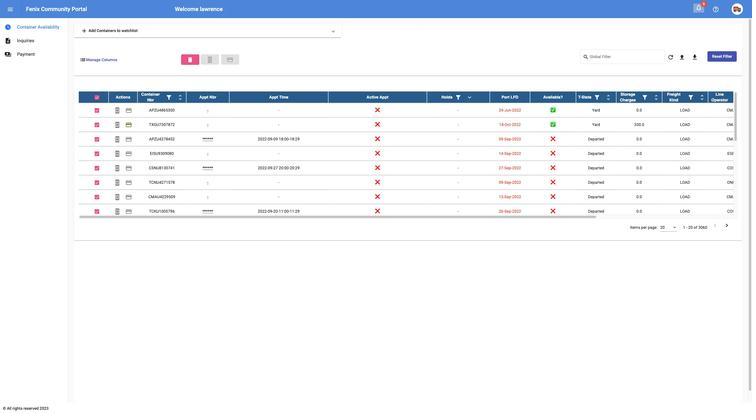 Task type: locate. For each thing, give the bounding box(es) containing it.
load
[[681, 108, 691, 113], [681, 123, 691, 127], [681, 137, 691, 142], [681, 152, 691, 156], [681, 166, 691, 171], [681, 181, 691, 185], [681, 195, 691, 200], [681, 209, 691, 214]]

no color image containing description
[[5, 37, 11, 44]]

2022- for 2022-09-27 20:00-20:29
[[258, 166, 268, 171]]

yard for 330.0
[[593, 123, 601, 127]]

6 departed from the top
[[589, 209, 605, 214]]

container inside navigation
[[17, 24, 37, 30]]

- cell
[[427, 103, 490, 118], [427, 118, 490, 132], [427, 132, 490, 146], [427, 147, 490, 161], [427, 161, 490, 175], [427, 176, 490, 190], [427, 190, 490, 204], [427, 205, 490, 219]]

4 filter_alt from the left
[[642, 94, 649, 101]]

4 - link from the top
[[207, 181, 209, 185]]

- link for txgu7307872
[[207, 123, 209, 127]]

sep- down oct-
[[505, 137, 513, 142]]

2022 up 27-sep-2022
[[513, 152, 522, 156]]

09- left 18:00-
[[268, 137, 274, 142]]

5 sep- from the top
[[505, 195, 513, 200]]

delete
[[187, 56, 194, 63]]

2022 for apzu4865300
[[513, 108, 522, 113]]

sep- down 27-sep-2022
[[505, 181, 513, 185]]

0 vertical spatial ✅
[[551, 108, 556, 113]]

4 0.0 from the top
[[637, 166, 643, 171]]

20 left of
[[689, 226, 694, 230]]

filter_alt button for holds
[[453, 92, 464, 103]]

cos up the 'one'
[[728, 166, 736, 171]]

0 vertical spatial cos
[[728, 166, 736, 171]]

no color image containing menu
[[7, 6, 14, 13]]

list
[[79, 56, 86, 63]]

27-sep-2022
[[499, 166, 522, 171]]

unfold_more button left line operator
[[697, 92, 709, 103]]

14- down 24-
[[500, 123, 505, 127]]

book_online for eisu9309080
[[114, 151, 121, 158]]

1 vertical spatial ✅
[[551, 123, 556, 127]]

09- down 14-oct-2022
[[499, 137, 505, 142]]

1 vertical spatial 2022-
[[258, 166, 268, 171]]

1 sep- from the top
[[505, 137, 513, 142]]

0 vertical spatial ****** link
[[203, 137, 213, 142]]

filter_alt right state
[[594, 94, 601, 101]]

5 filter_alt from the left
[[688, 94, 695, 101]]

Global Watchlist Filter field
[[590, 56, 663, 60]]

6 - cell from the top
[[427, 176, 490, 190]]

filter_alt right 'storage charges'
[[642, 94, 649, 101]]

2022-09-27 20:00-20:29
[[258, 166, 300, 171]]

book_online for txgu7307872
[[114, 122, 121, 129]]

no color image inside "menu" button
[[7, 6, 14, 13]]

cma
[[728, 108, 736, 113], [728, 123, 736, 127], [728, 137, 736, 142], [728, 195, 736, 200]]

3 unfold_more from the left
[[654, 94, 660, 101]]

2 ****** from the top
[[203, 166, 213, 171]]

notifications_none button
[[694, 3, 705, 13]]

09- left 20:00-
[[268, 166, 274, 171]]

1 vertical spatial ******
[[203, 166, 213, 171]]

cma up egr
[[728, 137, 736, 142]]

2022 right 20-
[[513, 209, 522, 214]]

2022 for txgu7307872
[[513, 123, 521, 127]]

0.0 for csnu8130741
[[637, 166, 643, 171]]

cma for 13-sep-2022
[[728, 195, 736, 200]]

unfold_more button up apzu4865300
[[175, 92, 186, 103]]

1 vertical spatial 14-
[[499, 152, 505, 156]]

list manage columns
[[79, 56, 117, 63]]

book_online for apzu4865300
[[114, 107, 121, 114]]

kind
[[670, 98, 679, 102]]

reset
[[713, 54, 723, 59]]

book_online button for apzu4278452
[[112, 134, 123, 145]]

book_online for apzu4278452
[[114, 136, 121, 143]]

- link for tcnu4271578
[[207, 181, 209, 185]]

5 load from the top
[[681, 166, 691, 171]]

unfold_more right t-state filter_alt
[[606, 94, 613, 101]]

t-state filter_alt
[[579, 94, 601, 101]]

0 vertical spatial yard
[[593, 108, 601, 113]]

0 horizontal spatial 20
[[274, 209, 278, 214]]

container
[[17, 24, 37, 30], [141, 92, 160, 97]]

unfold_more
[[177, 94, 184, 101], [606, 94, 613, 101], [654, 94, 660, 101], [700, 94, 706, 101]]

sep- down 13-sep-2022
[[505, 209, 513, 214]]

book_online for cmau4229509
[[114, 194, 121, 201]]

refresh button
[[666, 51, 677, 63]]

no color image
[[696, 4, 703, 11], [7, 6, 14, 13], [5, 24, 11, 31], [81, 28, 88, 34], [584, 54, 590, 61], [668, 54, 675, 61], [692, 54, 699, 61], [79, 56, 86, 63], [166, 94, 173, 101], [177, 94, 184, 101], [467, 94, 474, 101], [594, 94, 601, 101], [688, 94, 695, 101], [125, 136, 132, 143], [125, 151, 132, 158], [114, 165, 121, 172], [125, 165, 132, 172], [114, 194, 121, 201], [125, 194, 132, 201], [114, 209, 121, 216], [125, 209, 132, 216]]

0 vertical spatial 2022-
[[258, 137, 268, 142]]

no color image containing keyboard_arrow_down
[[467, 94, 474, 101]]

filter_alt
[[166, 94, 173, 101], [455, 94, 462, 101], [594, 94, 601, 101], [642, 94, 649, 101], [688, 94, 695, 101]]

14-oct-2022
[[500, 123, 521, 127]]

0 horizontal spatial container
[[17, 24, 37, 30]]

2 unfold_more from the left
[[606, 94, 613, 101]]

4 departed from the top
[[589, 181, 605, 185]]

no color image
[[713, 6, 720, 13], [5, 37, 11, 44], [5, 51, 11, 58], [679, 54, 686, 61], [207, 56, 214, 63], [227, 56, 234, 63], [455, 94, 462, 101], [606, 94, 613, 101], [642, 94, 649, 101], [654, 94, 660, 101], [700, 94, 706, 101], [114, 107, 121, 114], [125, 107, 132, 114], [114, 122, 121, 129], [125, 122, 132, 129], [114, 136, 121, 143], [114, 151, 121, 158], [114, 180, 121, 187], [125, 180, 132, 187], [713, 223, 719, 229], [724, 223, 731, 229]]

menu button
[[5, 3, 16, 15]]

1 ✅ from the top
[[551, 108, 556, 113]]

2 ✅ from the top
[[551, 123, 556, 127]]

14-
[[500, 123, 505, 127], [499, 152, 505, 156]]

24-
[[500, 108, 505, 113]]

09-
[[268, 137, 274, 142], [499, 137, 505, 142], [268, 166, 274, 171], [499, 181, 505, 185], [268, 209, 274, 214]]

payment button for tcnu4271578
[[123, 177, 135, 188]]

available? column header
[[531, 92, 577, 103]]

payment for txgu7307872
[[125, 122, 132, 129]]

09-sep-2022 for cma
[[499, 137, 522, 142]]

unfold_more button for container
[[175, 92, 186, 103]]

7 load from the top
[[681, 195, 691, 200]]

09-sep-2022 for one
[[499, 181, 522, 185]]

keyboard_arrow_down button
[[464, 92, 476, 103]]

4 sep- from the top
[[505, 181, 513, 185]]

0.0 for eisu9309080
[[637, 152, 643, 156]]

1 departed from the top
[[589, 137, 605, 142]]

7 0.0 from the top
[[637, 209, 643, 214]]

2 departed from the top
[[589, 152, 605, 156]]

******
[[203, 137, 213, 142], [203, 166, 213, 171], [203, 209, 213, 214]]

2 filter_alt button from the left
[[453, 92, 464, 103]]

filter_alt for storage charges
[[642, 94, 649, 101]]

payment button for tcku1005796
[[123, 206, 135, 217]]

09-sep-2022 up 14-sep-2022
[[499, 137, 522, 142]]

unfold_more button right t-state filter_alt
[[604, 92, 615, 103]]

departed for csnu8130741
[[589, 166, 605, 171]]

1 row from the top
[[79, 92, 753, 103]]

1 horizontal spatial nbr
[[210, 95, 217, 100]]

8 load from the top
[[681, 209, 691, 214]]

filter_alt right the freight kind
[[688, 94, 695, 101]]

departed for tcnu4271578
[[589, 181, 605, 185]]

grid
[[79, 92, 753, 219]]

delete image
[[187, 56, 194, 63]]

unfold_more left the freight kind
[[654, 94, 660, 101]]

5 departed from the top
[[589, 195, 605, 200]]

load for tcnu4271578
[[681, 181, 691, 185]]

file_upload
[[679, 54, 686, 61]]

0 vertical spatial 14-
[[500, 123, 505, 127]]

container for nbr
[[141, 92, 160, 97]]

****** for tcku1005796
[[203, 209, 213, 214]]

book_online button for tcku1005796
[[112, 206, 123, 217]]

3 0.0 from the top
[[637, 152, 643, 156]]

0 vertical spatial ******
[[203, 137, 213, 142]]

2 vertical spatial 2022-
[[258, 209, 268, 214]]

1 filter_alt from the left
[[166, 94, 173, 101]]

2 2022- from the top
[[258, 166, 268, 171]]

3 sep- from the top
[[505, 166, 513, 171]]

- cell for txgu7307872
[[427, 118, 490, 132]]

cma down line operator column header
[[728, 108, 736, 113]]

4 load from the top
[[681, 152, 691, 156]]

13-
[[499, 195, 505, 200]]

09
[[274, 137, 278, 142]]

help_outline button
[[711, 3, 722, 15]]

delete button
[[181, 54, 199, 65]]

sep- down 14-sep-2022
[[505, 166, 513, 171]]

✅
[[551, 108, 556, 113], [551, 123, 556, 127]]

2 horizontal spatial appt
[[380, 95, 389, 100]]

time
[[280, 95, 289, 100]]

1 vertical spatial ****** link
[[203, 166, 213, 171]]

unfold_more button
[[175, 92, 186, 103], [604, 92, 615, 103], [651, 92, 663, 103], [697, 92, 709, 103]]

1 yard from the top
[[593, 108, 601, 113]]

1 0.0 from the top
[[637, 108, 643, 113]]

1 ****** from the top
[[203, 137, 213, 142]]

sep- up 20-sep-2022
[[505, 195, 513, 200]]

0 vertical spatial container
[[17, 24, 37, 30]]

filter_alt button
[[163, 92, 175, 103], [453, 92, 464, 103], [592, 92, 604, 103], [640, 92, 651, 103], [686, 92, 697, 103]]

2022 right 13-
[[513, 195, 522, 200]]

load for eisu9309080
[[681, 152, 691, 156]]

2022
[[513, 108, 522, 113], [513, 123, 521, 127], [513, 137, 522, 142], [513, 152, 522, 156], [513, 166, 522, 171], [513, 181, 522, 185], [513, 195, 522, 200], [513, 209, 522, 214]]

2 0.0 from the top
[[637, 137, 643, 142]]

14- up 27-
[[499, 152, 505, 156]]

row containing filter_alt
[[79, 92, 753, 103]]

nbr for appt nbr
[[210, 95, 217, 100]]

column header
[[138, 92, 186, 103], [427, 92, 490, 103], [577, 92, 617, 103], [617, 92, 663, 103], [663, 92, 709, 103]]

1 horizontal spatial 20
[[661, 226, 666, 230]]

09-sep-2022 down 27-sep-2022
[[499, 181, 522, 185]]

no color image inside refresh button
[[668, 54, 675, 61]]

1 vertical spatial cos
[[728, 209, 736, 214]]

3 - link from the top
[[207, 152, 209, 156]]

0 vertical spatial 09-sep-2022
[[499, 137, 522, 142]]

2 sep- from the top
[[505, 152, 513, 156]]

4 unfold_more from the left
[[700, 94, 706, 101]]

filter_alt up apzu4865300
[[166, 94, 173, 101]]

no color image containing help_outline
[[713, 6, 720, 13]]

5 - link from the top
[[207, 195, 209, 200]]

appt time column header
[[230, 92, 329, 103]]

2 cos from the top
[[728, 209, 736, 214]]

4 filter_alt button from the left
[[640, 92, 651, 103]]

2022 right 27-
[[513, 166, 522, 171]]

****** link
[[203, 137, 213, 142], [203, 166, 213, 171], [203, 209, 213, 214]]

20 right 'page:' at the right bottom of page
[[661, 226, 666, 230]]

2 - cell from the top
[[427, 118, 490, 132]]

09- for 2022-09-09 18:00-18:29
[[268, 137, 274, 142]]

6 sep- from the top
[[505, 209, 513, 214]]

- cell for tcku1005796
[[427, 205, 490, 219]]

cma down the 'one'
[[728, 195, 736, 200]]

20
[[274, 209, 278, 214], [661, 226, 666, 230], [689, 226, 694, 230]]

no color image containing file_upload
[[679, 54, 686, 61]]

cma down operator at the right top of page
[[728, 123, 736, 127]]

2023
[[40, 407, 49, 412]]

filter_alt button right t-
[[592, 92, 604, 103]]

unfold_more left appt nbr
[[177, 94, 184, 101]]

2022 down 24-jun-2022
[[513, 123, 521, 127]]

27-
[[499, 166, 505, 171]]

1 vertical spatial container
[[141, 92, 160, 97]]

2022-09-09 18:00-18:29
[[258, 137, 300, 142]]

no color image containing navigate_next
[[724, 223, 731, 229]]

09- left 11:00-
[[268, 209, 274, 214]]

5 filter_alt button from the left
[[686, 92, 697, 103]]

0.0 for apzu4278452
[[637, 137, 643, 142]]

no color image inside notifications_none popup button
[[696, 4, 703, 11]]

7 row from the top
[[79, 176, 753, 190]]

1 appt from the left
[[200, 95, 209, 100]]

container up apzu4865300
[[141, 92, 160, 97]]

payment for csnu8130741
[[125, 165, 132, 172]]

cos for 20-sep-2022
[[728, 209, 736, 214]]

1 cos from the top
[[728, 166, 736, 171]]

sep- for apzu4278452
[[505, 137, 513, 142]]

1 ****** link from the top
[[203, 137, 213, 142]]

2022- left "09"
[[258, 137, 268, 142]]

unfold_more for storage
[[654, 94, 660, 101]]

1 horizontal spatial container
[[141, 92, 160, 97]]

2 - link from the top
[[207, 123, 209, 127]]

****** for csnu8130741
[[203, 166, 213, 171]]

09- down 27-
[[499, 181, 505, 185]]

freight kind
[[668, 92, 681, 102]]

2 ****** link from the top
[[203, 166, 213, 171]]

4 - cell from the top
[[427, 147, 490, 161]]

payment for apzu4278452
[[125, 136, 132, 143]]

filter_alt button left keyboard_arrow_down
[[453, 92, 464, 103]]

rights
[[12, 407, 23, 412]]

2022-
[[258, 137, 268, 142], [258, 166, 268, 171], [258, 209, 268, 214]]

container inside column header
[[141, 92, 160, 97]]

1 2022- from the top
[[258, 137, 268, 142]]

2 appt from the left
[[269, 95, 278, 100]]

row
[[79, 92, 753, 103], [79, 103, 753, 118], [79, 118, 753, 132], [79, 132, 753, 147], [79, 147, 753, 161], [79, 161, 753, 176], [79, 176, 753, 190], [79, 190, 753, 205], [79, 205, 753, 219]]

3 - cell from the top
[[427, 132, 490, 146]]

nbr inside column header
[[210, 95, 217, 100]]

sep- up 27-sep-2022
[[505, 152, 513, 156]]

2 horizontal spatial 20
[[689, 226, 694, 230]]

load for apzu4278452
[[681, 137, 691, 142]]

filter_alt button right 'storage charges'
[[640, 92, 651, 103]]

11:29
[[290, 209, 300, 214]]

2 vertical spatial ****** link
[[203, 209, 213, 214]]

unfold_more button left the freight kind
[[651, 92, 663, 103]]

2022 down 'lfd'
[[513, 108, 522, 113]]

09-sep-2022
[[499, 137, 522, 142], [499, 181, 522, 185]]

2022 down 27-sep-2022
[[513, 181, 522, 185]]

3 ****** link from the top
[[203, 209, 213, 214]]

3 load from the top
[[681, 137, 691, 142]]

1 - cell from the top
[[427, 103, 490, 118]]

0 horizontal spatial nbr
[[147, 98, 154, 102]]

1 filter_alt button from the left
[[163, 92, 175, 103]]

eisu9309080
[[150, 152, 174, 156]]

filter_alt button up apzu4865300
[[163, 92, 175, 103]]

09- for 2022-09-20 11:00-11:29
[[268, 209, 274, 214]]

1 - link from the top
[[207, 108, 209, 113]]

book_online button for cmau4229509
[[112, 192, 123, 203]]

no color image containing refresh
[[668, 54, 675, 61]]

no color image containing navigate_before
[[713, 223, 719, 229]]

-
[[207, 108, 209, 113], [279, 108, 280, 113], [458, 108, 459, 113], [207, 123, 209, 127], [279, 123, 280, 127], [458, 123, 459, 127], [458, 137, 459, 142], [207, 152, 209, 156], [279, 152, 280, 156], [458, 152, 459, 156], [458, 166, 459, 171], [207, 181, 209, 185], [279, 181, 280, 185], [458, 181, 459, 185], [207, 195, 209, 200], [279, 195, 280, 200], [458, 195, 459, 200], [458, 209, 459, 214], [687, 226, 688, 230]]

©
[[3, 407, 6, 412]]

2022 up 14-sep-2022
[[513, 137, 522, 142]]

payment for tcnu4271578
[[125, 180, 132, 187]]

20-sep-2022
[[499, 209, 522, 214]]

active appt
[[367, 95, 389, 100]]

departed for tcku1005796
[[589, 209, 605, 214]]

4 cma from the top
[[728, 195, 736, 200]]

14- for sep-
[[499, 152, 505, 156]]

columns
[[102, 58, 117, 62]]

unfold_more left line operator
[[700, 94, 706, 101]]

line operator
[[712, 92, 729, 102]]

sep- for eisu9309080
[[505, 152, 513, 156]]

filter_alt right holds
[[455, 94, 462, 101]]

payment
[[17, 52, 35, 57]]

1 unfold_more from the left
[[177, 94, 184, 101]]

****** for apzu4278452
[[203, 137, 213, 142]]

book_online button for eisu9309080
[[112, 148, 123, 160]]

3 filter_alt button from the left
[[592, 92, 604, 103]]

welcome
[[175, 6, 199, 12]]

1 cma from the top
[[728, 108, 736, 113]]

1 vertical spatial yard
[[593, 123, 601, 127]]

cos up navigate_next
[[728, 209, 736, 214]]

2 unfold_more button from the left
[[604, 92, 615, 103]]

3 unfold_more button from the left
[[651, 92, 663, 103]]

3 ****** from the top
[[203, 209, 213, 214]]

port lfd
[[502, 95, 519, 100]]

unfold_more button for freight
[[697, 92, 709, 103]]

4 row from the top
[[79, 132, 753, 147]]

appt nbr column header
[[186, 92, 230, 103]]

departed
[[589, 137, 605, 142], [589, 152, 605, 156], [589, 166, 605, 171], [589, 181, 605, 185], [589, 195, 605, 200], [589, 209, 605, 214]]

2 09-sep-2022 from the top
[[499, 181, 522, 185]]

3 column header from the left
[[577, 92, 617, 103]]

appt
[[200, 95, 209, 100], [269, 95, 278, 100], [380, 95, 389, 100]]

filter_alt button right the freight kind
[[686, 92, 697, 103]]

grid containing filter_alt
[[79, 92, 753, 219]]

9 row from the top
[[79, 205, 753, 219]]

2022- left the 27
[[258, 166, 268, 171]]

3 cma from the top
[[728, 137, 736, 142]]

payment button for csnu8130741
[[123, 163, 135, 174]]

2 vertical spatial ******
[[203, 209, 213, 214]]

7 - cell from the top
[[427, 190, 490, 204]]

0 horizontal spatial appt
[[200, 95, 209, 100]]

watchlist
[[122, 28, 138, 33]]

6 0.0 from the top
[[637, 195, 643, 200]]

0.0 for apzu4865300
[[637, 108, 643, 113]]

1 column header from the left
[[138, 92, 186, 103]]

sep- for tcnu4271578
[[505, 181, 513, 185]]

2 yard from the top
[[593, 123, 601, 127]]

fenix
[[26, 6, 40, 12]]

2022 for apzu4278452
[[513, 137, 522, 142]]

4 unfold_more button from the left
[[697, 92, 709, 103]]

actions column header
[[109, 92, 138, 103]]

portal
[[72, 6, 87, 12]]

sep- for cmau4229509
[[505, 195, 513, 200]]

nbr inside container nbr
[[147, 98, 154, 102]]

8 - cell from the top
[[427, 205, 490, 219]]

sep-
[[505, 137, 513, 142], [505, 152, 513, 156], [505, 166, 513, 171], [505, 181, 513, 185], [505, 195, 513, 200], [505, 209, 513, 214]]

3 2022- from the top
[[258, 209, 268, 214]]

5 - cell from the top
[[427, 161, 490, 175]]

1 load from the top
[[681, 108, 691, 113]]

no color image containing watch_later
[[5, 24, 11, 31]]

20 left 11:00-
[[274, 209, 278, 214]]

filter_alt for freight kind
[[688, 94, 695, 101]]

no color image containing file_download
[[692, 54, 699, 61]]

2 filter_alt from the left
[[455, 94, 462, 101]]

cos for 27-sep-2022
[[728, 166, 736, 171]]

- cell for cmau4229509
[[427, 190, 490, 204]]

container up inquiries on the top left of the page
[[17, 24, 37, 30]]

navigate_before
[[713, 223, 719, 229]]

24-jun-2022
[[500, 108, 522, 113]]

navigate_before button
[[711, 222, 721, 230]]

reset filter
[[713, 54, 733, 59]]

3 departed from the top
[[589, 166, 605, 171]]

cmau4229509
[[149, 195, 175, 200]]

2 load from the top
[[681, 123, 691, 127]]

no color image containing notifications_none
[[696, 4, 703, 11]]

departed for apzu4278452
[[589, 137, 605, 142]]

navigation
[[0, 18, 68, 61]]

1 horizontal spatial appt
[[269, 95, 278, 100]]

yard for 0.0
[[593, 108, 601, 113]]

1 unfold_more button from the left
[[175, 92, 186, 103]]

6 load from the top
[[681, 181, 691, 185]]

0.0 for tcnu4271578
[[637, 181, 643, 185]]

14- for oct-
[[500, 123, 505, 127]]

2 cma from the top
[[728, 123, 736, 127]]

2022- left 11:00-
[[258, 209, 268, 214]]

✅ for 14-oct-2022
[[551, 123, 556, 127]]

1 vertical spatial 09-sep-2022
[[499, 181, 522, 185]]

5 0.0 from the top
[[637, 181, 643, 185]]

book_online button
[[201, 54, 220, 65], [112, 105, 123, 116], [112, 119, 123, 131], [112, 134, 123, 145], [112, 148, 123, 160], [112, 163, 123, 174], [112, 177, 123, 188], [112, 192, 123, 203], [112, 206, 123, 217]]

1 09-sep-2022 from the top
[[499, 137, 522, 142]]

5 row from the top
[[79, 147, 753, 161]]



Task type: vqa. For each thing, say whether or not it's contained in the screenshot.


Task type: describe. For each thing, give the bounding box(es) containing it.
****** link for apzu4278452
[[203, 137, 213, 142]]

payment button for eisu9309080
[[123, 148, 135, 160]]

container for availability
[[17, 24, 37, 30]]

2022- for 2022-09-20 11:00-11:29
[[258, 209, 268, 214]]

operator
[[712, 98, 729, 102]]

payment for eisu9309080
[[125, 151, 132, 158]]

holds
[[442, 95, 453, 100]]

13-sep-2022
[[499, 195, 522, 200]]

to
[[117, 28, 121, 33]]

one
[[728, 181, 736, 185]]

20 for 1
[[689, 226, 694, 230]]

active
[[367, 95, 379, 100]]

load for csnu8130741
[[681, 166, 691, 171]]

payment button for apzu4278452
[[123, 134, 135, 145]]

load for apzu4865300
[[681, 108, 691, 113]]

3 filter_alt from the left
[[594, 94, 601, 101]]

no color image containing search
[[584, 54, 590, 61]]

2022 for eisu9309080
[[513, 152, 522, 156]]

cma for 24-jun-2022
[[728, 108, 736, 113]]

search
[[584, 54, 590, 60]]

✅ for 24-jun-2022
[[551, 108, 556, 113]]

no color image containing payments
[[5, 51, 11, 58]]

departed for eisu9309080
[[589, 152, 605, 156]]

community
[[41, 6, 70, 12]]

port
[[502, 95, 510, 100]]

6 row from the top
[[79, 161, 753, 176]]

- cell for tcnu4271578
[[427, 176, 490, 190]]

no color image inside navigation
[[5, 24, 11, 31]]

cma for 09-sep-2022
[[728, 137, 736, 142]]

all
[[7, 407, 11, 412]]

navigate_next
[[724, 223, 731, 229]]

load for cmau4229509
[[681, 195, 691, 200]]

freight
[[668, 92, 681, 97]]

appt nbr
[[200, 95, 217, 100]]

unfold_more for container
[[177, 94, 184, 101]]

2022- for 2022-09-09 18:00-18:29
[[258, 137, 268, 142]]

sep- for csnu8130741
[[505, 166, 513, 171]]

no color image containing add
[[81, 28, 88, 34]]

unfold_more for freight
[[700, 94, 706, 101]]

tcnu4271578
[[149, 181, 175, 185]]

file_upload button
[[677, 51, 689, 63]]

port lfd column header
[[490, 92, 531, 103]]

20:29
[[290, 166, 300, 171]]

filter
[[724, 54, 733, 59]]

cma for 14-oct-2022
[[728, 123, 736, 127]]

reset filter button
[[708, 51, 738, 62]]

2 column header from the left
[[427, 92, 490, 103]]

line operator column header
[[709, 92, 753, 103]]

state
[[582, 95, 592, 100]]

available?
[[544, 95, 564, 100]]

lfd
[[511, 95, 519, 100]]

nbr for container nbr
[[147, 98, 154, 102]]

1
[[684, 226, 686, 230]]

notifications_none
[[696, 4, 703, 11]]

no color image inside keyboard_arrow_down button
[[467, 94, 474, 101]]

book_online button for apzu4865300
[[112, 105, 123, 116]]

menu
[[7, 6, 14, 13]]

filter_alt for container nbr
[[166, 94, 173, 101]]

2022 for tcnu4271578
[[513, 181, 522, 185]]

inquiries
[[17, 38, 34, 43]]

page:
[[649, 226, 658, 230]]

payment for tcku1005796
[[125, 209, 132, 216]]

20:00-
[[279, 166, 290, 171]]

4 column header from the left
[[617, 92, 663, 103]]

txgu7307872
[[149, 123, 175, 127]]

appt for appt time
[[269, 95, 278, 100]]

filter_alt button for t-state
[[592, 92, 604, 103]]

2022 for tcku1005796
[[513, 209, 522, 214]]

tcku1005796
[[149, 209, 175, 214]]

appt for appt nbr
[[200, 95, 209, 100]]

file_download button
[[690, 51, 701, 63]]

1 - 20 of 3060
[[684, 226, 708, 230]]

unfold_more button for storage
[[651, 92, 663, 103]]

2022-09-20 11:00-11:29
[[258, 209, 300, 214]]

- cell for csnu8130741
[[427, 161, 490, 175]]

no color image inside the navigate_before button
[[713, 223, 719, 229]]

holds filter_alt
[[442, 94, 462, 101]]

no color image inside navigate_next button
[[724, 223, 731, 229]]

jun-
[[505, 108, 513, 113]]

330.0
[[635, 123, 645, 127]]

book_online for csnu8130741
[[114, 165, 121, 172]]

no color image inside file_download button
[[692, 54, 699, 61]]

no color image containing list
[[79, 56, 86, 63]]

no color image containing unfold_more
[[177, 94, 184, 101]]

navigate_next button
[[723, 222, 733, 230]]

27
[[274, 166, 278, 171]]

t-
[[579, 95, 582, 100]]

0.0 for tcku1005796
[[637, 209, 643, 214]]

18:29
[[290, 137, 300, 142]]

departed for cmau4229509
[[589, 195, 605, 200]]

no color image inside help_outline popup button
[[713, 6, 720, 13]]

- cell for eisu9309080
[[427, 147, 490, 161]]

14-sep-2022
[[499, 152, 522, 156]]

container nbr
[[141, 92, 160, 102]]

add
[[81, 28, 88, 34]]

8 row from the top
[[79, 190, 753, 205]]

book_online button for csnu8130741
[[112, 163, 123, 174]]

line
[[717, 92, 725, 97]]

filter_alt button for freight kind
[[686, 92, 697, 103]]

items per page:
[[631, 226, 658, 230]]

add
[[89, 28, 96, 33]]

reserved
[[24, 407, 39, 412]]

book_online button for txgu7307872
[[112, 119, 123, 131]]

per
[[642, 226, 648, 230]]

keyboard_arrow_down
[[467, 94, 474, 101]]

no color image inside "file_upload" button
[[679, 54, 686, 61]]

appt time
[[269, 95, 289, 100]]

payments
[[5, 51, 11, 58]]

actions
[[116, 95, 130, 100]]

lawrence
[[200, 6, 223, 12]]

payment button for apzu4865300
[[123, 105, 135, 116]]

manage
[[86, 58, 101, 62]]

- link for apzu4865300
[[207, 108, 209, 113]]

storage
[[621, 92, 636, 97]]

sep- for tcku1005796
[[505, 209, 513, 214]]

3 row from the top
[[79, 118, 753, 132]]

****** link for csnu8130741
[[203, 166, 213, 171]]

payment button for txgu7307872
[[123, 119, 135, 131]]

filter_alt button for container nbr
[[163, 92, 175, 103]]

5 column header from the left
[[663, 92, 709, 103]]

payment for apzu4865300
[[125, 107, 132, 114]]

© all rights reserved 2023
[[3, 407, 49, 412]]

book_online for tcku1005796
[[114, 209, 121, 216]]

refresh
[[668, 54, 675, 61]]

containers
[[97, 28, 116, 33]]

container availability
[[17, 24, 59, 30]]

availability
[[38, 24, 59, 30]]

- cell for apzu4278452
[[427, 132, 490, 146]]

csnu8130741
[[149, 166, 175, 171]]

load for txgu7307872
[[681, 123, 691, 127]]

navigation containing watch_later
[[0, 18, 68, 61]]

items
[[631, 226, 641, 230]]

load for tcku1005796
[[681, 209, 691, 214]]

****** link for tcku1005796
[[203, 209, 213, 214]]

2 row from the top
[[79, 103, 753, 118]]

egr
[[728, 152, 736, 156]]

- link for cmau4229509
[[207, 195, 209, 200]]

payment for cmau4229509
[[125, 194, 132, 201]]

09- for 2022-09-27 20:00-20:29
[[268, 166, 274, 171]]

11:00-
[[279, 209, 290, 214]]

- link for eisu9309080
[[207, 152, 209, 156]]

3060
[[699, 226, 708, 230]]

3 appt from the left
[[380, 95, 389, 100]]

fenix community portal
[[26, 6, 87, 12]]

- cell for apzu4865300
[[427, 103, 490, 118]]

storage charges
[[621, 92, 637, 102]]

20 for 2022-
[[274, 209, 278, 214]]

active appt column header
[[329, 92, 427, 103]]

description
[[5, 37, 11, 44]]

of
[[695, 226, 698, 230]]

help_outline
[[713, 6, 720, 13]]

welcome lawrence
[[175, 6, 223, 12]]

apzu4278452
[[149, 137, 175, 142]]



